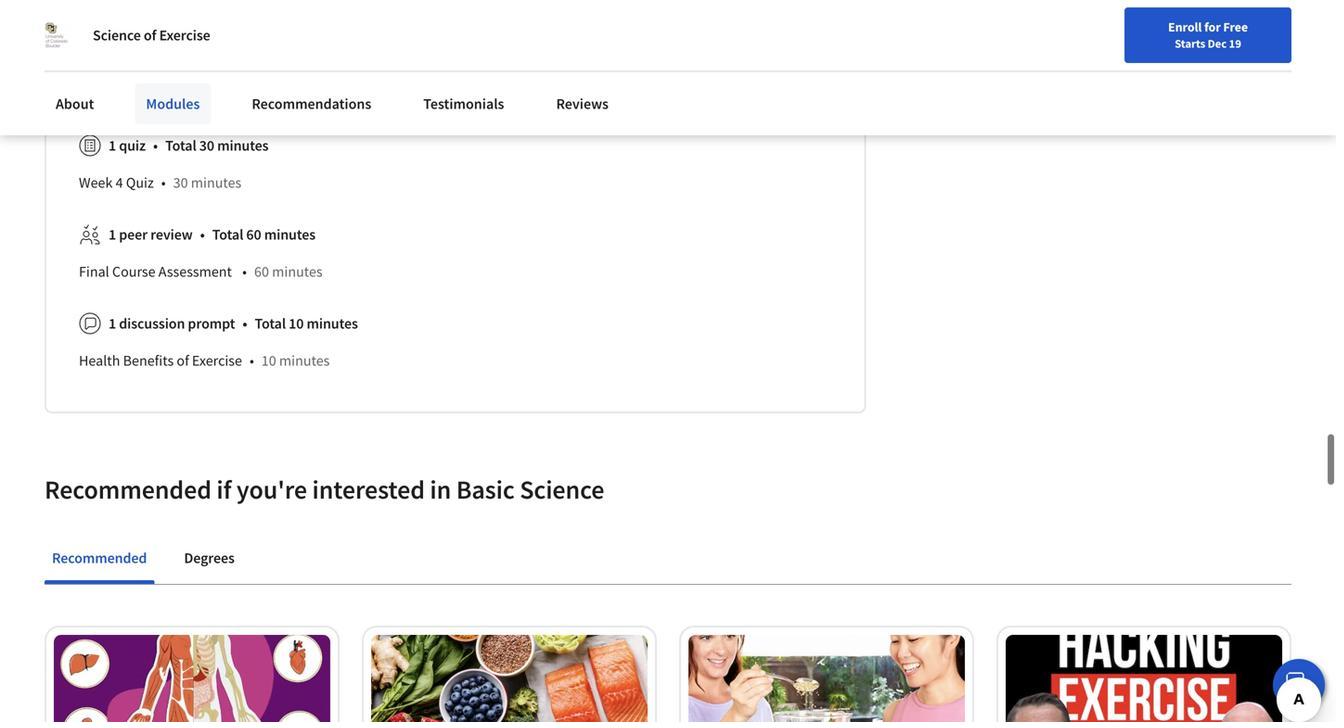 Task type: describe. For each thing, give the bounding box(es) containing it.
health benefits of exercise • 10 minutes
[[79, 352, 330, 370]]

• right the prompt
[[243, 315, 247, 333]]

starts
[[1175, 36, 1205, 51]]

total for total 10 minutes
[[255, 315, 286, 333]]

degrees button
[[177, 537, 242, 581]]

dec
[[1208, 36, 1227, 51]]

calculate for your
[[232, 10, 290, 29]]

exercise inside hide info about module content region
[[192, 352, 242, 370]]

assignment: for your
[[153, 10, 229, 29]]

0 vertical spatial of
[[144, 26, 156, 45]]

assignment: for tdee
[[153, 85, 229, 103]]

disease
[[410, 10, 458, 29]]

week
[[79, 174, 113, 192]]

if
[[217, 474, 231, 506]]

about link
[[45, 84, 105, 124]]

university of colorado boulder image
[[45, 22, 71, 48]]

health
[[79, 352, 120, 370]]

• total 10 minutes
[[243, 315, 358, 333]]

peer
[[119, 226, 148, 244]]

recommendations
[[252, 95, 371, 113]]

recommended button
[[45, 537, 154, 581]]

1 discussion prompt
[[109, 315, 235, 333]]

discussion
[[119, 315, 185, 333]]

course
[[112, 263, 155, 281]]

enroll for free starts dec 19
[[1168, 19, 1248, 51]]

application for application assignment:  calculate tdee • 10 minutes
[[79, 85, 150, 103]]

• right tdee
[[333, 85, 338, 103]]

in
[[430, 474, 451, 506]]

application assignment: calculate your risk for heart disease
[[79, 10, 458, 29]]

for inside hide info about module content region
[[352, 10, 370, 29]]

degrees
[[184, 549, 235, 568]]

reviews
[[556, 95, 609, 113]]

recommended for recommended
[[52, 549, 147, 568]]

application for application assignment: calculate your risk for heart disease
[[79, 10, 150, 29]]

testimonials
[[423, 95, 504, 113]]

quiz
[[119, 137, 146, 155]]

4
[[116, 174, 123, 192]]

modules link
[[135, 84, 211, 124]]

recommendations link
[[241, 84, 383, 124]]

1 vertical spatial 60
[[254, 263, 269, 281]]

1 horizontal spatial 30
[[199, 137, 214, 155]]

week 4 quiz • 30 minutes
[[79, 174, 241, 192]]

10 for health benefits of exercise
[[261, 352, 276, 370]]

• right review
[[200, 226, 205, 244]]

• down • total 10 minutes
[[250, 352, 254, 370]]

final
[[79, 263, 109, 281]]

enroll
[[1168, 19, 1202, 35]]

• down • total 60 minutes
[[242, 263, 247, 281]]

tdee
[[293, 85, 326, 103]]

you're
[[237, 474, 307, 506]]

• total 30 minutes
[[153, 137, 269, 155]]

free
[[1223, 19, 1248, 35]]

1 for 1 discussion prompt
[[109, 315, 116, 333]]

for inside enroll for free starts dec 19
[[1204, 19, 1221, 35]]

1 vertical spatial 10
[[289, 315, 304, 333]]

final course assessment • 60 minutes
[[79, 263, 323, 281]]

science of exercise
[[93, 26, 210, 45]]



Task type: vqa. For each thing, say whether or not it's contained in the screenshot.


Task type: locate. For each thing, give the bounding box(es) containing it.
0 vertical spatial application
[[79, 10, 150, 29]]

total up week 4 quiz • 30 minutes
[[165, 137, 196, 155]]

0 horizontal spatial science
[[93, 26, 141, 45]]

1 assignment: from the top
[[153, 10, 229, 29]]

0 vertical spatial 10
[[345, 85, 360, 103]]

about
[[56, 95, 94, 113]]

recommended inside button
[[52, 549, 147, 568]]

total
[[165, 137, 196, 155], [212, 226, 243, 244], [255, 315, 286, 333]]

calculate left "your"
[[232, 10, 290, 29]]

testimonials link
[[412, 84, 515, 124]]

2 1 from the top
[[109, 226, 116, 244]]

assignment: up • total 30 minutes
[[153, 85, 229, 103]]

science
[[93, 26, 141, 45], [520, 474, 604, 506]]

1 peer review
[[109, 226, 193, 244]]

0 horizontal spatial 30
[[173, 174, 188, 192]]

0 horizontal spatial of
[[144, 26, 156, 45]]

recommended
[[45, 474, 211, 506], [52, 549, 147, 568]]

risk
[[324, 10, 350, 29]]

1 vertical spatial science
[[520, 474, 604, 506]]

application up 1 quiz
[[79, 85, 150, 103]]

1 vertical spatial 30
[[173, 174, 188, 192]]

basic
[[456, 474, 515, 506]]

0 horizontal spatial for
[[352, 10, 370, 29]]

1 vertical spatial total
[[212, 226, 243, 244]]

your
[[293, 10, 321, 29]]

60 down • total 60 minutes
[[254, 263, 269, 281]]

exercise
[[159, 26, 210, 45], [192, 352, 242, 370]]

modules
[[146, 95, 200, 113]]

calculate left tdee
[[232, 85, 290, 103]]

0 vertical spatial exercise
[[159, 26, 210, 45]]

recommended if you're interested in basic science
[[45, 474, 604, 506]]

1 horizontal spatial of
[[177, 352, 189, 370]]

0 vertical spatial total
[[165, 137, 196, 155]]

1 application from the top
[[79, 10, 150, 29]]

of right coursera image on the left top of the page
[[144, 26, 156, 45]]

review
[[150, 226, 193, 244]]

benefits
[[123, 352, 174, 370]]

1 vertical spatial application
[[79, 85, 150, 103]]

2 application from the top
[[79, 85, 150, 103]]

0 vertical spatial assignment:
[[153, 10, 229, 29]]

calculate
[[232, 10, 290, 29], [232, 85, 290, 103]]

coursera image
[[22, 15, 140, 45]]

• right quiz
[[161, 174, 166, 192]]

exercise up modules
[[159, 26, 210, 45]]

0 horizontal spatial 10
[[261, 352, 276, 370]]

minutes
[[363, 85, 414, 103], [217, 137, 269, 155], [191, 174, 241, 192], [264, 226, 316, 244], [272, 263, 323, 281], [307, 315, 358, 333], [279, 352, 330, 370]]

60
[[246, 226, 261, 244], [254, 263, 269, 281]]

application assignment:  calculate tdee • 10 minutes
[[79, 85, 414, 103]]

1 calculate from the top
[[232, 10, 290, 29]]

1 vertical spatial of
[[177, 352, 189, 370]]

1 vertical spatial recommended
[[52, 549, 147, 568]]

1 1 from the top
[[109, 137, 116, 155]]

10 right the prompt
[[289, 315, 304, 333]]

1 horizontal spatial for
[[1204, 19, 1221, 35]]

1 for 1 quiz
[[109, 137, 116, 155]]

chat with us image
[[1284, 671, 1314, 701]]

19
[[1229, 36, 1241, 51]]

1 up health
[[109, 315, 116, 333]]

total for total 30 minutes
[[165, 137, 196, 155]]

30 right quiz
[[173, 174, 188, 192]]

1 vertical spatial 1
[[109, 226, 116, 244]]

recommended for recommended if you're interested in basic science
[[45, 474, 211, 506]]

total up final course assessment • 60 minutes at the left of the page
[[212, 226, 243, 244]]

10 right tdee
[[345, 85, 360, 103]]

3 1 from the top
[[109, 315, 116, 333]]

1 horizontal spatial science
[[520, 474, 604, 506]]

application
[[79, 10, 150, 29], [79, 85, 150, 103]]

0 horizontal spatial total
[[165, 137, 196, 155]]

assessment
[[158, 263, 232, 281]]

of inside hide info about module content region
[[177, 352, 189, 370]]

quiz
[[126, 174, 154, 192]]

10
[[345, 85, 360, 103], [289, 315, 304, 333], [261, 352, 276, 370]]

reviews link
[[545, 84, 620, 124]]

0 vertical spatial 30
[[199, 137, 214, 155]]

science right university of colorado boulder image
[[93, 26, 141, 45]]

10 for application assignment:  calculate tdee
[[345, 85, 360, 103]]

1 horizontal spatial total
[[212, 226, 243, 244]]

2 horizontal spatial total
[[255, 315, 286, 333]]

for
[[352, 10, 370, 29], [1204, 19, 1221, 35]]

•
[[333, 85, 338, 103], [153, 137, 158, 155], [161, 174, 166, 192], [200, 226, 205, 244], [242, 263, 247, 281], [243, 315, 247, 333], [250, 352, 254, 370]]

0 vertical spatial calculate
[[232, 10, 290, 29]]

heart
[[373, 10, 407, 29]]

1 vertical spatial calculate
[[232, 85, 290, 103]]

2 vertical spatial total
[[255, 315, 286, 333]]

total right the prompt
[[255, 315, 286, 333]]

2 calculate from the top
[[232, 85, 290, 103]]

60 up final course assessment • 60 minutes at the left of the page
[[246, 226, 261, 244]]

interested
[[312, 474, 425, 506]]

0 vertical spatial recommended
[[45, 474, 211, 506]]

• total 60 minutes
[[200, 226, 316, 244]]

hide info about module content region
[[79, 0, 832, 387]]

30 down modules
[[199, 137, 214, 155]]

• right "quiz" on the top
[[153, 137, 158, 155]]

1 left "quiz" on the top
[[109, 137, 116, 155]]

assignment: up modules link
[[153, 10, 229, 29]]

1 vertical spatial assignment:
[[153, 85, 229, 103]]

total for total 60 minutes
[[212, 226, 243, 244]]

of right the benefits
[[177, 352, 189, 370]]

for up dec
[[1204, 19, 1221, 35]]

0 vertical spatial 60
[[246, 226, 261, 244]]

2 vertical spatial 1
[[109, 315, 116, 333]]

recommendation tabs tab list
[[45, 537, 1292, 585]]

assignment:
[[153, 10, 229, 29], [153, 85, 229, 103]]

2 horizontal spatial 10
[[345, 85, 360, 103]]

1 for 1 peer review
[[109, 226, 116, 244]]

10 down • total 10 minutes
[[261, 352, 276, 370]]

1
[[109, 137, 116, 155], [109, 226, 116, 244], [109, 315, 116, 333]]

for right risk
[[352, 10, 370, 29]]

1 quiz
[[109, 137, 146, 155]]

prompt
[[188, 315, 235, 333]]

science right basic
[[520, 474, 604, 506]]

calculate for tdee
[[232, 85, 290, 103]]

2 vertical spatial 10
[[261, 352, 276, 370]]

exercise down the prompt
[[192, 352, 242, 370]]

of
[[144, 26, 156, 45], [177, 352, 189, 370]]

2 assignment: from the top
[[153, 85, 229, 103]]

1 horizontal spatial 10
[[289, 315, 304, 333]]

30
[[199, 137, 214, 155], [173, 174, 188, 192]]

application right university of colorado boulder image
[[79, 10, 150, 29]]

0 vertical spatial 1
[[109, 137, 116, 155]]

1 vertical spatial exercise
[[192, 352, 242, 370]]

1 left peer
[[109, 226, 116, 244]]

0 vertical spatial science
[[93, 26, 141, 45]]

menu item
[[1000, 19, 1119, 79]]



